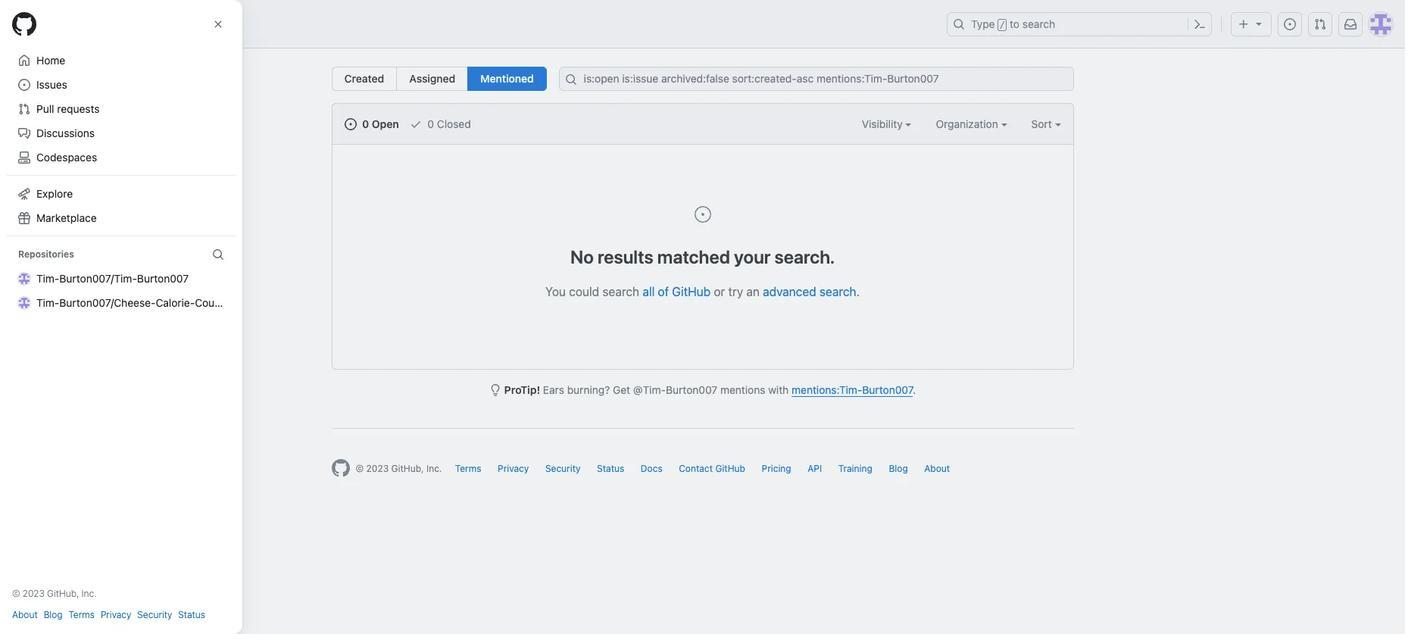 Task type: locate. For each thing, give the bounding box(es) containing it.
github, inside "dialog"
[[47, 588, 79, 599]]

codespaces
[[36, 151, 97, 164]]

1 vertical spatial issue opened image
[[694, 205, 712, 224]]

0 horizontal spatial status link
[[178, 609, 205, 622]]

0 horizontal spatial privacy link
[[101, 609, 131, 622]]

0 horizontal spatial status
[[178, 609, 205, 621]]

1 vertical spatial terms link
[[69, 609, 95, 622]]

search left all
[[603, 285, 640, 299]]

0 horizontal spatial 0
[[362, 117, 369, 130]]

0 horizontal spatial privacy
[[101, 609, 131, 621]]

pull
[[36, 102, 54, 115]]

no results matched your search.
[[571, 246, 835, 268]]

1 horizontal spatial security
[[546, 463, 581, 474]]

2023
[[367, 463, 389, 474], [23, 588, 45, 599]]

0 horizontal spatial github,
[[47, 588, 79, 599]]

issue opened image left 0 open
[[344, 118, 357, 130]]

1 tim- from the top
[[36, 272, 59, 285]]

about for about blog terms privacy security status
[[12, 609, 38, 621]]

tim-
[[36, 272, 59, 285], [36, 296, 59, 309]]

inc.
[[427, 463, 442, 474], [82, 588, 97, 599]]

status link
[[597, 463, 625, 474], [178, 609, 205, 622]]

0 vertical spatial blog
[[889, 463, 908, 474]]

©
[[356, 463, 364, 474], [12, 588, 20, 599]]

ears
[[543, 383, 565, 396]]

0 left open
[[362, 117, 369, 130]]

search down search. on the top right of the page
[[820, 285, 857, 299]]

about inside "dialog"
[[12, 609, 38, 621]]

0 horizontal spatial 2023
[[23, 588, 45, 599]]

light bulb image
[[489, 384, 502, 396]]

search right to
[[1023, 17, 1056, 30]]

1 vertical spatial status link
[[178, 609, 205, 622]]

1 horizontal spatial ©
[[356, 463, 364, 474]]

0 horizontal spatial github
[[672, 285, 711, 299]]

terms
[[455, 463, 482, 474], [69, 609, 95, 621]]

0 vertical spatial tim-
[[36, 272, 59, 285]]

sort
[[1032, 117, 1052, 130]]

0 horizontal spatial about link
[[12, 609, 38, 622]]

close image
[[212, 18, 224, 30]]

issues element
[[332, 67, 547, 91]]

tim- for burton007/tim-
[[36, 272, 59, 285]]

0 horizontal spatial burton007
[[137, 272, 189, 285]]

privacy link
[[498, 463, 529, 474], [101, 609, 131, 622]]

about link
[[925, 463, 951, 474], [12, 609, 38, 622]]

1 0 from the left
[[362, 117, 369, 130]]

pull requests
[[36, 102, 100, 115]]

privacy
[[498, 463, 529, 474], [101, 609, 131, 621]]

counter
[[195, 296, 234, 309]]

security link
[[546, 463, 581, 474], [137, 609, 172, 622]]

you could search all of github or try an advanced search .
[[546, 285, 860, 299]]

1 horizontal spatial 0
[[428, 117, 434, 130]]

0 vertical spatial © 2023 github, inc.
[[356, 463, 442, 474]]

0 horizontal spatial about
[[12, 609, 38, 621]]

open
[[372, 117, 399, 130]]

1 vertical spatial blog link
[[44, 609, 63, 622]]

0 vertical spatial status
[[597, 463, 625, 474]]

issues
[[36, 78, 67, 91]]

© 2023 github, inc. up about blog terms privacy security status
[[12, 588, 97, 599]]

dialog
[[0, 0, 243, 634]]

0 vertical spatial about link
[[925, 463, 951, 474]]

check image
[[410, 118, 422, 130]]

0 horizontal spatial security
[[137, 609, 172, 621]]

1 vertical spatial github,
[[47, 588, 79, 599]]

command palette image
[[1194, 18, 1207, 30]]

search.
[[775, 246, 835, 268]]

dialog containing home
[[0, 0, 243, 634]]

notifications image
[[1345, 18, 1357, 30]]

calorie-
[[156, 296, 195, 309]]

github right of on the top left
[[672, 285, 711, 299]]

created
[[344, 72, 384, 85]]

0 right check icon
[[428, 117, 434, 130]]

0 for closed
[[428, 117, 434, 130]]

1 vertical spatial inc.
[[82, 588, 97, 599]]

2 0 from the left
[[428, 117, 434, 130]]

0 vertical spatial about
[[925, 463, 951, 474]]

status
[[597, 463, 625, 474], [178, 609, 205, 621]]

1 horizontal spatial .
[[913, 383, 916, 396]]

1 horizontal spatial privacy
[[498, 463, 529, 474]]

blog link
[[889, 463, 908, 474], [44, 609, 63, 622]]

0 vertical spatial issue opened image
[[344, 118, 357, 130]]

0 vertical spatial terms link
[[455, 463, 482, 474]]

1 vertical spatial about
[[12, 609, 38, 621]]

0 vertical spatial ©
[[356, 463, 364, 474]]

1 horizontal spatial search
[[820, 285, 857, 299]]

issue opened image inside 0 open link
[[344, 118, 357, 130]]

blog
[[889, 463, 908, 474], [44, 609, 63, 621]]

0 vertical spatial 2023
[[367, 463, 389, 474]]

1 horizontal spatial inc.
[[427, 463, 442, 474]]

to
[[1010, 17, 1020, 30]]

0 horizontal spatial © 2023 github, inc.
[[12, 588, 97, 599]]

@tim-
[[634, 383, 666, 396]]

pricing
[[762, 463, 792, 474]]

2 tim- from the top
[[36, 296, 59, 309]]

discussions
[[36, 127, 95, 139]]

1 horizontal spatial © 2023 github, inc.
[[356, 463, 442, 474]]

1 vertical spatial security
[[137, 609, 172, 621]]

1 horizontal spatial burton007
[[666, 383, 718, 396]]

mentions
[[721, 383, 766, 396]]

0 horizontal spatial security link
[[137, 609, 172, 622]]

1 horizontal spatial github,
[[391, 463, 424, 474]]

results
[[598, 246, 654, 268]]

1 vertical spatial tim-
[[36, 296, 59, 309]]

1 vertical spatial terms
[[69, 609, 95, 621]]

protip!
[[504, 383, 540, 396]]

github,
[[391, 463, 424, 474], [47, 588, 79, 599]]

of
[[658, 285, 669, 299]]

api link
[[808, 463, 822, 474]]

inc. inside "dialog"
[[82, 588, 97, 599]]

2 horizontal spatial burton007
[[863, 383, 913, 396]]

search
[[1023, 17, 1056, 30], [603, 285, 640, 299], [820, 285, 857, 299]]

0 horizontal spatial inc.
[[82, 588, 97, 599]]

0 vertical spatial status link
[[597, 463, 625, 474]]

0 horizontal spatial blog link
[[44, 609, 63, 622]]

repositories
[[18, 249, 74, 260]]

visibility
[[862, 117, 906, 130]]

1 horizontal spatial github
[[716, 463, 746, 474]]

issue opened image
[[344, 118, 357, 130], [694, 205, 712, 224]]

0 vertical spatial github,
[[391, 463, 424, 474]]

1 horizontal spatial about
[[925, 463, 951, 474]]

1 horizontal spatial security link
[[546, 463, 581, 474]]

© 2023 github, inc.
[[356, 463, 442, 474], [12, 588, 97, 599]]

mentions:tim-burton007 link
[[792, 383, 913, 396]]

burton007 inside repositories list
[[137, 272, 189, 285]]

0 vertical spatial .
[[857, 285, 860, 299]]

github, right homepage image at the bottom left of the page
[[391, 463, 424, 474]]

1 vertical spatial privacy
[[101, 609, 131, 621]]

1 horizontal spatial 2023
[[367, 463, 389, 474]]

0
[[362, 117, 369, 130], [428, 117, 434, 130]]

pricing link
[[762, 463, 792, 474]]

issue opened image up no results matched your search.
[[694, 205, 712, 224]]

tim-burton007/tim-burton007 link
[[12, 267, 230, 291]]

© 2023 github, inc. right homepage image at the bottom left of the page
[[356, 463, 442, 474]]

terms link
[[455, 463, 482, 474], [69, 609, 95, 622]]

0 horizontal spatial ©
[[12, 588, 20, 599]]

.
[[857, 285, 860, 299], [913, 383, 916, 396]]

0 vertical spatial blog link
[[889, 463, 908, 474]]

burton007/tim-
[[59, 272, 137, 285]]

github, up about blog terms privacy security status
[[47, 588, 79, 599]]

0 vertical spatial inc.
[[427, 463, 442, 474]]

1 vertical spatial about link
[[12, 609, 38, 622]]

0 horizontal spatial terms
[[69, 609, 95, 621]]

0 vertical spatial security
[[546, 463, 581, 474]]

security
[[546, 463, 581, 474], [137, 609, 172, 621]]

homepage image
[[332, 459, 350, 477]]

github
[[672, 285, 711, 299], [716, 463, 746, 474]]

github right contact
[[716, 463, 746, 474]]

1 horizontal spatial blog link
[[889, 463, 908, 474]]

burton007
[[137, 272, 189, 285], [666, 383, 718, 396], [863, 383, 913, 396]]

0 vertical spatial privacy
[[498, 463, 529, 474]]

0 horizontal spatial issue opened image
[[344, 118, 357, 130]]

or
[[714, 285, 726, 299]]

1 vertical spatial status
[[178, 609, 205, 621]]

0 vertical spatial terms
[[455, 463, 482, 474]]

0 horizontal spatial blog
[[44, 609, 63, 621]]

explore
[[36, 187, 73, 200]]

1 horizontal spatial privacy link
[[498, 463, 529, 474]]

1 vertical spatial © 2023 github, inc.
[[12, 588, 97, 599]]

contact github
[[679, 463, 746, 474]]

1 vertical spatial ©
[[12, 588, 20, 599]]

2 horizontal spatial search
[[1023, 17, 1056, 30]]

list
[[79, 12, 938, 36]]

0 horizontal spatial terms link
[[69, 609, 95, 622]]



Task type: describe. For each thing, give the bounding box(es) containing it.
issue opened image
[[1285, 18, 1297, 30]]

codespaces link
[[12, 146, 230, 170]]

0 horizontal spatial search
[[603, 285, 640, 299]]

sort button
[[1032, 116, 1061, 132]]

tim-burton007/cheese-calorie-counter link
[[12, 291, 234, 315]]

created link
[[332, 67, 397, 91]]

discussions link
[[12, 121, 230, 146]]

Search all issues text field
[[559, 67, 1074, 91]]

docs link
[[641, 463, 663, 474]]

marketplace link
[[12, 206, 230, 230]]

search image
[[565, 74, 577, 86]]

terms inside "dialog"
[[69, 609, 95, 621]]

1 horizontal spatial issue opened image
[[694, 205, 712, 224]]

try
[[729, 285, 744, 299]]

0 closed link
[[410, 116, 471, 132]]

api
[[808, 463, 822, 474]]

an
[[747, 285, 760, 299]]

could
[[569, 285, 600, 299]]

advanced
[[763, 285, 817, 299]]

privacy inside "dialog"
[[101, 609, 131, 621]]

protip! ears burning? get @tim-burton007 mentions with mentions:tim-burton007 .
[[504, 383, 916, 396]]

© 2023 github, inc. inside "dialog"
[[12, 588, 97, 599]]

training link
[[839, 463, 873, 474]]

training
[[839, 463, 873, 474]]

advanced search link
[[763, 285, 857, 299]]

no
[[571, 246, 594, 268]]

tim-burton007/tim-burton007
[[36, 272, 189, 285]]

all of github link
[[643, 285, 711, 299]]

issues link
[[12, 73, 230, 97]]

home link
[[12, 49, 230, 73]]

burning?
[[567, 383, 610, 396]]

0 vertical spatial privacy link
[[498, 463, 529, 474]]

security inside "dialog"
[[137, 609, 172, 621]]

visibility button
[[862, 116, 912, 132]]

assigned link
[[397, 67, 469, 91]]

closed
[[437, 117, 471, 130]]

tim-burton007/cheese-calorie-counter
[[36, 296, 234, 309]]

0 vertical spatial security link
[[546, 463, 581, 474]]

contact github link
[[679, 463, 746, 474]]

matched
[[658, 246, 731, 268]]

home
[[36, 54, 65, 67]]

requests
[[57, 102, 100, 115]]

plus image
[[1238, 18, 1251, 30]]

status link inside "dialog"
[[178, 609, 205, 622]]

get
[[613, 383, 631, 396]]

about blog terms privacy security status
[[12, 609, 205, 621]]

git pull request image
[[1315, 18, 1327, 30]]

0 horizontal spatial .
[[857, 285, 860, 299]]

1 horizontal spatial status link
[[597, 463, 625, 474]]

1 vertical spatial security link
[[137, 609, 172, 622]]

1 horizontal spatial about link
[[925, 463, 951, 474]]

about for about
[[925, 463, 951, 474]]

0 open link
[[344, 116, 399, 132]]

tim- for burton007/cheese-
[[36, 296, 59, 309]]

1 horizontal spatial status
[[597, 463, 625, 474]]

with
[[769, 383, 789, 396]]

contact
[[679, 463, 713, 474]]

burton007/cheese-
[[59, 296, 156, 309]]

triangle down image
[[1254, 17, 1266, 30]]

1 horizontal spatial terms
[[455, 463, 482, 474]]

organization button
[[936, 116, 1008, 132]]

repositories list
[[12, 267, 234, 315]]

Issues search field
[[559, 67, 1074, 91]]

open global navigation menu image
[[18, 18, 30, 30]]

0 for open
[[362, 117, 369, 130]]

0 vertical spatial github
[[672, 285, 711, 299]]

0 closed
[[425, 117, 471, 130]]

1 vertical spatial .
[[913, 383, 916, 396]]

organization
[[936, 117, 1002, 130]]

1 vertical spatial blog
[[44, 609, 63, 621]]

1 vertical spatial privacy link
[[101, 609, 131, 622]]

type
[[972, 17, 996, 30]]

1 horizontal spatial blog
[[889, 463, 908, 474]]

1 horizontal spatial terms link
[[455, 463, 482, 474]]

/
[[1000, 20, 1006, 30]]

assigned
[[409, 72, 456, 85]]

mentions:tim-
[[792, 383, 863, 396]]

marketplace
[[36, 211, 97, 224]]

1 vertical spatial 2023
[[23, 588, 45, 599]]

docs
[[641, 463, 663, 474]]

0 open
[[360, 117, 399, 130]]

status inside "dialog"
[[178, 609, 205, 621]]

your
[[734, 246, 771, 268]]

you
[[546, 285, 566, 299]]

all
[[643, 285, 655, 299]]

1 vertical spatial github
[[716, 463, 746, 474]]

type / to search
[[972, 17, 1056, 30]]

pull requests link
[[12, 97, 230, 121]]

explore link
[[12, 182, 230, 206]]



Task type: vqa. For each thing, say whether or not it's contained in the screenshot.
1
no



